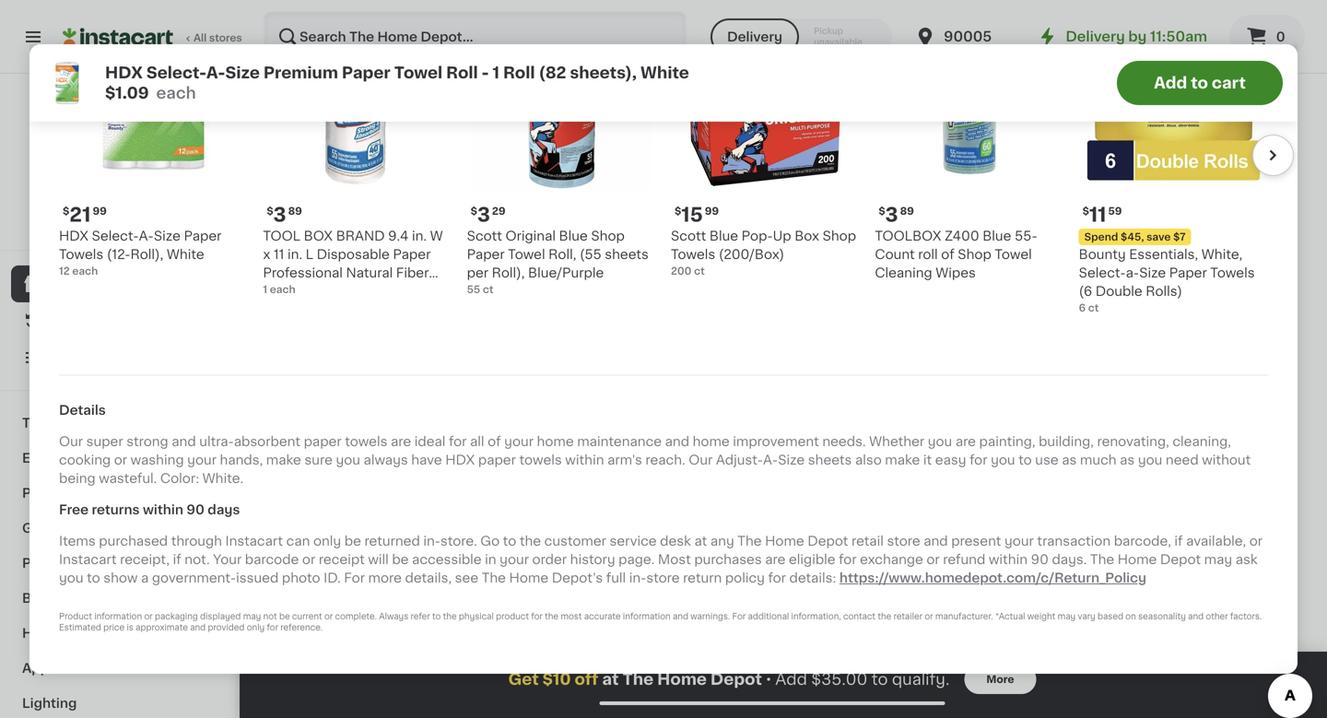 Task type: vqa. For each thing, say whether or not it's contained in the screenshot.
beauty button
no



Task type: locate. For each thing, give the bounding box(es) containing it.
20
[[702, 661, 719, 674]]

can
[[286, 535, 310, 548]]

tool
[[263, 229, 301, 242]]

size for hdx select-a-size premium paper towel roll - 1 roll (82 sheets), white
[[371, 292, 398, 305]]

0 vertical spatial 11
[[1090, 205, 1107, 224]]

1 horizontal spatial roll)
[[620, 716, 649, 718]]

0 vertical spatial our
[[59, 435, 83, 448]]

1 vertical spatial within
[[143, 504, 183, 516]]

2 scotch from the left
[[963, 661, 1009, 674]]

1 vertical spatial 11
[[274, 248, 284, 261]]

0 vertical spatial instacart
[[225, 535, 283, 548]]

ct inside scott blue pop-up box shop towels (200/box) 200 ct
[[694, 266, 705, 276]]

3 scotch from the left
[[1134, 661, 1180, 674]]

towels up always at the bottom
[[345, 435, 388, 448]]

for right id.
[[344, 572, 365, 585]]

0 vertical spatial roll),
[[130, 248, 163, 261]]

in. left 1.66
[[849, 661, 864, 674]]

1 oz. from the left
[[501, 292, 520, 305]]

x inside scotch 1 in. x 1.66 yds. permanent double sided extreme mounting tape, gray
[[867, 661, 875, 674]]

may down the available,
[[1205, 553, 1233, 566]]

in. up auger
[[407, 661, 422, 674]]

item carousel region containing store brand best sellers
[[277, 35, 1291, 389]]

1 horizontal spatial oz.
[[1013, 292, 1031, 305]]

duty
[[1038, 679, 1070, 692]]

permanent
[[791, 679, 862, 692], [1134, 679, 1205, 692]]

0 horizontal spatial information
[[94, 613, 142, 621]]

towels inside "bounty essentials, white, select-a-size paper towels (6 double rolls) 6 ct"
[[1211, 266, 1255, 279]]

0 horizontal spatial make
[[266, 454, 301, 467]]

of right roll
[[942, 248, 955, 261]]

within down maintenance
[[565, 454, 604, 467]]

1 horizontal spatial be
[[345, 535, 361, 548]]

2 vertical spatial each
[[270, 284, 296, 294]]

tape inside scotch 1 in. x 1.60 yds. permanent double sided clear mounting tape
[[1134, 716, 1165, 718]]

yds. inside scotch 1 in. x 1.60 yds. permanent double sided clear mounting tape
[[1250, 661, 1278, 674]]

$ inside $ 1 09
[[280, 269, 287, 279]]

1 horizontal spatial if
[[1175, 535, 1183, 548]]

of inside the toolbox z400 blue 55- count roll of shop towel cleaning wipes
[[942, 248, 955, 261]]

0 horizontal spatial towels
[[59, 248, 104, 261]]

0 vertical spatial sheets
[[605, 248, 649, 261]]

as down the renovating,
[[1120, 454, 1135, 467]]

$ inside $ 11 59
[[1083, 206, 1090, 216]]

$ left 59
[[1083, 206, 1090, 216]]

hdx inside $ 6 hdx 81 oz. laundry disinfecting bleach
[[963, 292, 992, 305]]

hdx inside hdx 64 oz. cleaning vinegar all purpose cleaner
[[448, 292, 478, 305]]

$ down the z400
[[966, 269, 973, 279]]

- inside hdx select-a-size premium paper towel roll - 1 roll (82 sheets), white
[[304, 329, 310, 342]]

natural
[[346, 266, 393, 279]]

99 for 21
[[93, 206, 107, 216]]

99 inside the $ 15 99
[[705, 206, 719, 216]]

hdx inside hdx select-a-size premium paper towel roll - 1 roll (82 sheets), white
[[277, 292, 306, 305]]

scotch up more
[[963, 661, 1009, 674]]

mounting inside scotch 1 in. x 1.66 yds. permanent double sided extreme mounting tape, gray
[[791, 716, 853, 718]]

in.
[[412, 229, 427, 242], [288, 248, 303, 261], [340, 661, 355, 674], [407, 661, 422, 674], [673, 661, 688, 674], [849, 661, 864, 674], [1041, 661, 1056, 674], [1192, 661, 1207, 674], [448, 679, 463, 692]]

store down most
[[647, 572, 680, 585]]

2 $ 3 89 from the left
[[879, 205, 914, 224]]

only up receipt
[[313, 535, 341, 548]]

provided
[[208, 624, 245, 632]]

select- inside hdx select-a-size premium paper towel roll - 1 roll (82 sheets), white
[[309, 292, 356, 305]]

home left maintenance
[[537, 435, 574, 448]]

our right reach.
[[689, 454, 713, 467]]

double for scotch 1 in. x 1.60 yds. permanent double sided clear mounting tape
[[1208, 679, 1255, 692]]

0 horizontal spatial oz.
[[501, 292, 520, 305]]

1 product group from the left
[[277, 101, 433, 360]]

handle
[[448, 716, 494, 718]]

sided inside scotch 1 in. x 1.60 yds. permanent double sided clear mounting tape
[[1134, 698, 1171, 711]]

6 down the (6
[[1079, 303, 1086, 313]]

double
[[1096, 285, 1143, 298], [865, 679, 912, 692], [1208, 679, 1255, 692]]

0 vertical spatial 6
[[973, 268, 986, 287]]

(55 down the fiber
[[392, 285, 414, 298]]

0 horizontal spatial mounting
[[791, 716, 853, 718]]

paper inside hdx select-a-size paper towels (12-roll), white 12 each
[[184, 229, 222, 242]]

2 sided from the left
[[1134, 698, 1171, 711]]

1 horizontal spatial store
[[887, 535, 921, 548]]

all
[[194, 33, 207, 43], [501, 310, 516, 323]]

1 scotch from the left
[[791, 661, 837, 674]]

1 horizontal spatial for
[[733, 613, 746, 621]]

$ for tool box brand 9.4 in. w x 11 in. l disposable paper professional natural fiber white painter's rag (55 sheets per roll)
[[267, 206, 274, 216]]

$ for scott original blue shop paper towel roll, (55 sheets per roll), blue/purple
[[471, 206, 478, 216]]

99 up satisfaction
[[93, 206, 107, 216]]

hdx for hdx select-a-size premium paper towel roll - 1 roll (82 sheets), white $1.09 each
[[105, 65, 143, 81]]

5 add button from the left
[[1043, 107, 1114, 140]]

$ 3 89 for toolbox
[[879, 205, 914, 224]]

each inside hdx select-a-size premium paper towel roll - 1 roll (82 sheets), white $1.09 each
[[156, 85, 196, 101]]

at left "3m"
[[602, 672, 619, 687]]

oz. inside hdx 64 oz. cleaning vinegar all purpose cleaner
[[501, 292, 520, 305]]

(55 inside tool box brand 9.4 in. w x 11 in. l disposable paper professional natural fiber white painter's rag (55 sheets per roll)
[[392, 285, 414, 298]]

1 horizontal spatial all
[[501, 310, 516, 323]]

0 horizontal spatial only
[[247, 624, 265, 632]]

speed
[[310, 679, 352, 692]]

building
[[22, 592, 77, 605]]

in. up duty
[[1041, 661, 1056, 674]]

$ for spend $45, save $7
[[1083, 206, 1090, 216]]

(82 for hdx select-a-size premium paper towel roll - 1 roll (82 sheets), white
[[350, 329, 371, 342]]

as
[[1062, 454, 1077, 467], [1120, 454, 1135, 467]]

select- for hdx select-a-size paper towels (12-roll), white 12 each
[[92, 229, 139, 242]]

1 blue from the left
[[710, 229, 739, 242]]

1 89 from the left
[[288, 206, 302, 216]]

scott down '15'
[[671, 229, 707, 242]]

select- inside hdx select-a-size premium paper towel roll - 1 roll (82 sheets), white $1.09 each
[[146, 65, 206, 81]]

$ inside "$ 21 99"
[[63, 206, 69, 216]]

with down shipping
[[997, 716, 1024, 718]]

1 vertical spatial store
[[647, 572, 680, 585]]

hdx down $ 1 09
[[277, 292, 306, 305]]

mounting down 1.60
[[1212, 698, 1274, 711]]

blue for toolbox z400 blue 55- count roll of shop towel cleaning wipes
[[983, 229, 1012, 242]]

59
[[1109, 206, 1122, 216]]

white inside hdx select-a-size premium paper towel roll - 1 roll (82 sheets), white
[[277, 347, 314, 360]]

11 left 59
[[1090, 205, 1107, 224]]

policy inside items purchased through instacart can only be returned in-store. go to the customer service desk at any the home depot retail store and present your transaction barcode, if available, or instacart receipt, if not. your barcode or receipt will be accessible in your order history page. most purchases are eligible for exchange or refund within 90 days. the home depot may ask you to show a government-issued photo id. for more details, see the home depot's full in-store return policy for details:
[[725, 572, 765, 585]]

spend
[[1085, 232, 1119, 242]]

1 up extreme
[[840, 661, 846, 674]]

3 blue from the left
[[983, 229, 1012, 242]]

roll) down colored
[[620, 716, 649, 718]]

depot's
[[552, 572, 603, 585]]

$45,
[[1121, 232, 1145, 242]]

hdx select-a-size paper towels (12-roll), white 12 each
[[59, 229, 222, 276]]

with inside scotch 1.88 in. x 22.2 yds. heavy duty shipping packaging tape with dispenser
[[997, 716, 1024, 718]]

sheets), for hdx select-a-size premium paper towel roll - 1 roll (82 sheets), white $1.09 each
[[570, 65, 637, 81]]

available,
[[1187, 535, 1247, 548]]

0 horizontal spatial our
[[59, 435, 83, 448]]

scott inside 'scott original blue shop paper towel roll, (55 sheets per roll), blue/purple 55 ct'
[[467, 229, 502, 242]]

0 horizontal spatial (82
[[350, 329, 371, 342]]

scotch inside scotch 1.88 in. x 22.2 yds. heavy duty shipping packaging tape with dispenser
[[963, 661, 1009, 674]]

and down the "packaging"
[[190, 624, 206, 632]]

colored
[[620, 698, 671, 711]]

white inside 3m 1.88 in. x 20 yds. multi-use white colored duct tape (1 roll)
[[686, 679, 724, 692]]

2 horizontal spatial ct
[[1089, 303, 1099, 313]]

ct inside "bounty essentials, white, select-a-size paper towels (6 double rolls) 6 ct"
[[1089, 303, 1099, 313]]

1 scott from the left
[[671, 229, 707, 242]]

l
[[306, 248, 314, 261]]

0 vertical spatial cleaning
[[875, 266, 933, 279]]

add inside 'treatment tracker modal' dialog
[[776, 672, 808, 687]]

1 vertical spatial 90
[[1031, 553, 1049, 566]]

towel inside hdx select-a-size premium paper towel roll - 1 roll (82 sheets), white
[[379, 310, 416, 323]]

the home depot logo image
[[77, 96, 158, 177]]

paper inside hdx select-a-size premium paper towel roll - 1 roll (82 sheets), white $1.09 each
[[342, 65, 391, 81]]

blue up '(200/box)'
[[710, 229, 739, 242]]

permanent up extreme
[[791, 679, 862, 692]]

2 1.88 from the left
[[1012, 661, 1038, 674]]

$ for hdx select-a-size premium paper towel roll - 1 roll (82 sheets), white
[[280, 269, 287, 279]]

size inside hdx select-a-size premium paper towel roll - 1 roll (82 sheets), white $1.09 each
[[225, 65, 260, 81]]

factors.
[[1231, 613, 1262, 621]]

a- inside hdx select-a-size paper towels (12-roll), white 12 each
[[139, 229, 154, 242]]

tape inside 3m 1.88 in. x 20 yds. multi-use white colored duct tape (1 roll)
[[710, 698, 741, 711]]

permanent inside scotch 1 in. x 1.66 yds. permanent double sided extreme mounting tape, gray
[[791, 679, 862, 692]]

x inside scotch 1.88 in. x 22.2 yds. heavy duty shipping packaging tape with dispenser
[[1059, 661, 1067, 674]]

0 horizontal spatial $ 3 89
[[267, 205, 302, 224]]

scotch 1.88 in. x 22.2 yds. heavy duty shipping packaging tape with dispenser
[[963, 661, 1098, 718]]

towel inside hdx select-a-size premium paper towel roll - 1 roll (82 sheets), white $1.09 each
[[394, 65, 443, 81]]

1 vertical spatial for
[[733, 613, 746, 621]]

and up refund
[[924, 535, 948, 548]]

information
[[94, 613, 142, 621], [623, 613, 671, 621]]

double inside scotch 1 in. x 1.60 yds. permanent double sided clear mounting tape
[[1208, 679, 1255, 692]]

100% satisfaction guarantee
[[47, 224, 195, 234]]

1 horizontal spatial mounting
[[1212, 698, 1274, 711]]

scotch 1 in. x 1.66 yds. permanent double sided extreme mounting tape, gray button
[[791, 470, 948, 718]]

toolbox z400 blue 55- count roll of shop towel cleaning wipes
[[875, 229, 1038, 279]]

1 down per
[[313, 329, 319, 342]]

3 19
[[459, 268, 485, 287]]

1 horizontal spatial tape
[[963, 716, 994, 718]]

1 horizontal spatial our
[[689, 454, 713, 467]]

•
[[766, 672, 772, 687]]

2 permanent from the left
[[1134, 679, 1205, 692]]

2 blue from the left
[[559, 229, 588, 242]]

item carousel region
[[33, 0, 1294, 331], [277, 35, 1291, 389], [277, 404, 1291, 718]]

at inside 'treatment tracker modal' dialog
[[602, 672, 619, 687]]

a-
[[1126, 266, 1140, 279]]

yds.
[[907, 661, 934, 674], [1250, 661, 1278, 674], [963, 679, 990, 692]]

are inside items purchased through instacart can only be returned in-store. go to the customer service desk at any the home depot retail store and present your transaction barcode, if available, or instacart receipt, if not. your barcode or receipt will be accessible in your order history page. most purchases are eligible for exchange or refund within 90 days. the home depot may ask you to show a government-issued photo id. for more details, see the home depot's full in-store return policy for details:
[[765, 553, 786, 566]]

seasonality
[[1139, 613, 1186, 621]]

in- up the accessible
[[424, 535, 441, 548]]

4 product group from the left
[[791, 101, 948, 359]]

1 horizontal spatial information
[[623, 613, 671, 621]]

oz. right 81
[[1013, 292, 1031, 305]]

0 horizontal spatial as
[[1062, 454, 1077, 467]]

1 vertical spatial sheets
[[808, 454, 852, 467]]

treatment tracker modal dialog
[[240, 652, 1328, 718]]

paper down brand
[[342, 65, 391, 81]]

2 horizontal spatial scotch
[[1134, 661, 1180, 674]]

89
[[288, 206, 302, 216], [900, 206, 914, 216]]

1 vertical spatial roll)
[[620, 716, 649, 718]]

89 for tool
[[288, 206, 302, 216]]

for
[[449, 435, 467, 448], [970, 454, 988, 467], [839, 553, 857, 566], [768, 572, 786, 585], [531, 613, 543, 621], [267, 624, 278, 632]]

arm's
[[608, 454, 642, 467]]

for left details:
[[768, 572, 786, 585]]

our up the cooking
[[59, 435, 83, 448]]

are up the easy on the right bottom
[[956, 435, 976, 448]]

64
[[481, 292, 498, 305]]

shop inside the toolbox z400 blue 55- count roll of shop towel cleaning wipes
[[958, 248, 992, 261]]

0 horizontal spatial scotch
[[791, 661, 837, 674]]

1 vertical spatial each
[[72, 266, 98, 276]]

1 inside hdx select-a-size premium paper towel roll - 1 roll (82 sheets), white $1.09 each
[[493, 65, 500, 81]]

yds. for scotch 1 in. x 1.66 yds. permanent double sided extreme mounting tape, gray
[[907, 661, 934, 674]]

1 $ 3 89 from the left
[[267, 205, 302, 224]]

white.
[[202, 472, 244, 485]]

may
[[1205, 553, 1233, 566], [243, 613, 261, 621], [1058, 613, 1076, 621]]

item carousel region containing diablo 1 in. x 17-1/2 in. high speed steel auger bit
[[277, 404, 1291, 718]]

1 vertical spatial cleaning
[[524, 292, 581, 305]]

paper up the fiber
[[393, 248, 431, 261]]

2 vertical spatial within
[[989, 553, 1028, 566]]

contact
[[844, 613, 876, 621]]

1 horizontal spatial 1.88
[[1012, 661, 1038, 674]]

paper left tool on the left
[[184, 229, 222, 242]]

$ up 200
[[675, 206, 682, 216]]

2 horizontal spatial each
[[270, 284, 296, 294]]

roll), inside 'scott original blue shop paper towel roll, (55 sheets per roll), blue/purple 55 ct'
[[492, 266, 525, 279]]

0 horizontal spatial scott
[[467, 229, 502, 242]]

for right warnings.
[[733, 613, 746, 621]]

shop up blue/purple
[[591, 229, 625, 242]]

delivery inside button
[[727, 30, 783, 43]]

depot inside 'treatment tracker modal' dialog
[[711, 672, 762, 687]]

3 up toolbox
[[886, 205, 899, 224]]

toolbox
[[875, 229, 942, 242]]

2 89 from the left
[[900, 206, 914, 216]]

or left refund
[[927, 553, 940, 566]]

- down sheets
[[304, 329, 310, 342]]

200
[[671, 266, 692, 276]]

yds. inside scotch 1 in. x 1.66 yds. permanent double sided extreme mounting tape, gray
[[907, 661, 934, 674]]

0 horizontal spatial yds.
[[907, 661, 934, 674]]

0 vertical spatial all
[[194, 33, 207, 43]]

roll) down the painter's
[[336, 303, 366, 316]]

1 1.88 from the left
[[644, 661, 670, 674]]

to up extreme
[[872, 672, 888, 687]]

ct down the (6
[[1089, 303, 1099, 313]]

also
[[856, 454, 882, 467]]

and up reach.
[[665, 435, 690, 448]]

estimated
[[59, 624, 101, 632]]

ideal
[[415, 435, 446, 448]]

roll)
[[336, 303, 366, 316], [620, 716, 649, 718]]

be inside the product information or packaging displayed may not be current or complete. always refer to the physical product for the most accurate information and warnings. for additional information, contact the retailer or manufacturer. *actual weight may vary based on seasonality and other factors. estimated price is approximate and provided only for reference.
[[279, 613, 290, 621]]

depot up (1
[[711, 672, 762, 687]]

3 left 19
[[459, 268, 471, 287]]

0 horizontal spatial 99
[[93, 206, 107, 216]]

a- inside hdx select-a-size premium paper towel roll - 1 roll (82 sheets), white $1.09 each
[[206, 65, 225, 81]]

permanent for clear
[[1134, 679, 1205, 692]]

1 horizontal spatial make
[[885, 454, 920, 467]]

and
[[172, 435, 196, 448], [665, 435, 690, 448], [924, 535, 948, 548], [673, 613, 689, 621], [1189, 613, 1204, 621], [190, 624, 206, 632], [498, 716, 522, 718]]

sheets), inside hdx select-a-size premium paper towel roll - 1 roll (82 sheets), white
[[374, 329, 426, 342]]

0 horizontal spatial of
[[488, 435, 501, 448]]

purchased
[[99, 535, 168, 548]]

(82 inside hdx select-a-size premium paper towel roll - 1 roll (82 sheets), white
[[350, 329, 371, 342]]

1 vertical spatial depot
[[1161, 553, 1201, 566]]

shop link
[[11, 266, 224, 302]]

towel inside 'scott original blue shop paper towel roll, (55 sheets per roll), blue/purple 55 ct'
[[508, 248, 545, 261]]

home up duct
[[658, 672, 707, 687]]

paper down the all
[[478, 454, 516, 467]]

1 horizontal spatial instacart
[[225, 535, 283, 548]]

blue left the 55-
[[983, 229, 1012, 242]]

1 add button from the left
[[357, 107, 428, 140]]

0 horizontal spatial 1.88
[[644, 661, 670, 674]]

2 as from the left
[[1120, 454, 1135, 467]]

1/2 inside diablo 1 in. x 17-1/2 in. high speed steel auger bit
[[386, 661, 404, 674]]

each up sheets
[[270, 284, 296, 294]]

instacart logo image
[[63, 26, 173, 48]]

1 horizontal spatial yds.
[[963, 679, 990, 692]]

more
[[987, 674, 1015, 685]]

permanent up "clear" at the bottom right
[[1134, 679, 1205, 692]]

5 product group from the left
[[963, 101, 1119, 341]]

each right $1.09
[[156, 85, 196, 101]]

1 horizontal spatial within
[[565, 454, 604, 467]]

issued
[[236, 572, 279, 585]]

information right accurate
[[623, 613, 671, 621]]

towel down the 55-
[[995, 248, 1032, 261]]

99 for 15
[[705, 206, 719, 216]]

x left 20
[[691, 661, 698, 674]]

yds. for scotch 1 in. x 1.60 yds. permanent double sided clear mounting tape
[[1250, 661, 1278, 674]]

0 horizontal spatial sheets
[[605, 248, 649, 261]]

double for scotch 1 in. x 1.66 yds. permanent double sided extreme mounting tape, gray
[[865, 679, 912, 692]]

reach.
[[646, 454, 686, 467]]

and inside items purchased through instacart can only be returned in-store. go to the customer service desk at any the home depot retail store and present your transaction barcode, if available, or instacart receipt, if not. your barcode or receipt will be accessible in your order history page. most purchases are eligible for exchange or refund within 90 days. the home depot may ask you to show a government-issued photo id. for more details, see the home depot's full in-store return policy for details:
[[924, 535, 948, 548]]

oz. inside $ 6 hdx 81 oz. laundry disinfecting bleach
[[1013, 292, 1031, 305]]

2 oz. from the left
[[1013, 292, 1031, 305]]

1 make from the left
[[266, 454, 301, 467]]

0 vertical spatial (55
[[580, 248, 602, 261]]

extreme
[[832, 698, 886, 711]]

2 product group from the left
[[448, 101, 605, 359]]

washing
[[131, 454, 184, 467]]

scotch inside scotch 1 in. x 1.66 yds. permanent double sided extreme mounting tape, gray
[[791, 661, 837, 674]]

barcode,
[[1114, 535, 1172, 548]]

0 horizontal spatial -
[[304, 329, 310, 342]]

instacart down the items
[[59, 553, 117, 566]]

$ 3 89
[[267, 205, 302, 224], [879, 205, 914, 224]]

0 horizontal spatial policy
[[129, 205, 161, 215]]

photo
[[282, 572, 320, 585]]

all stores link
[[63, 11, 243, 63]]

for
[[344, 572, 365, 585], [733, 613, 746, 621]]

2 99 from the left
[[705, 206, 719, 216]]

2 scott from the left
[[467, 229, 502, 242]]

90
[[187, 504, 205, 516], [1031, 553, 1049, 566]]

see
[[455, 572, 479, 585]]

our
[[59, 435, 83, 448], [689, 454, 713, 467]]

1 horizontal spatial are
[[765, 553, 786, 566]]

purpose
[[520, 310, 574, 323]]

rolls)
[[1146, 285, 1183, 298]]

1 sided from the left
[[791, 698, 828, 711]]

hdx inside hdx select-a-size premium paper towel roll - 1 roll (82 sheets), white $1.09 each
[[105, 65, 143, 81]]

for down retail
[[839, 553, 857, 566]]

accessible
[[412, 553, 482, 566]]

hdx up the vinegar
[[448, 292, 478, 305]]

- down sellers
[[482, 65, 489, 81]]

premium inside hdx select-a-size premium paper towel roll - 1 roll (82 sheets), white $1.09 each
[[264, 65, 338, 81]]

1 horizontal spatial permanent
[[1134, 679, 1205, 692]]

yds.
[[722, 661, 749, 674]]

double down a-
[[1096, 285, 1143, 298]]

$ left 29
[[471, 206, 478, 216]]

or
[[114, 454, 127, 467], [1250, 535, 1263, 548], [302, 553, 316, 566], [927, 553, 940, 566], [144, 613, 153, 621], [325, 613, 333, 621], [925, 613, 934, 621]]

0 vertical spatial towels
[[345, 435, 388, 448]]

within up https://www.homedepot.com/c/return_policy
[[989, 553, 1028, 566]]

size for hdx select-a-size premium paper towel roll - 1 roll (82 sheets), white $1.09 each
[[225, 65, 260, 81]]

scotch for scotch 1.88 in. x 22.2 yds. heavy duty shipping packaging tape with dispenser
[[963, 661, 1009, 674]]

1 99 from the left
[[93, 206, 107, 216]]

1 horizontal spatial blue
[[710, 229, 739, 242]]

premium for hdx select-a-size premium paper towel roll - 1 roll (82 sheets), white
[[277, 310, 334, 323]]

the
[[520, 535, 541, 548], [443, 613, 457, 621], [545, 613, 559, 621], [878, 613, 892, 621]]

of inside our super strong and ultra-absorbent paper towels are ideal for all of your home maintenance and home improvement needs. whether you are painting, building, renovating, cleaning, cooking or washing your hands, make sure you always have hdx paper towels within arm's reach. our adjust-a-size sheets also make it easy for you to use as much as you need without being wasteful. color: white.
[[488, 435, 501, 448]]

tape down shipping
[[963, 716, 994, 718]]

may inside items purchased through instacart can only be returned in-store. go to the customer service desk at any the home depot retail store and present your transaction barcode, if available, or instacart receipt, if not. your barcode or receipt will be accessible in your order history page. most purchases are eligible for exchange or refund within 90 days. the home depot may ask you to show a government-issued photo id. for more details, see the home depot's full in-store return policy for details:
[[1205, 553, 1233, 566]]

1 vertical spatial with
[[997, 716, 1024, 718]]

hdx down the all
[[446, 454, 475, 467]]

0 vertical spatial (82
[[539, 65, 566, 81]]

$ for scott blue pop-up box shop towels (200/box)
[[675, 206, 682, 216]]

(55 right roll, at top left
[[580, 248, 602, 261]]

scotch for scotch 1 in. x 1.60 yds. permanent double sided clear mounting tape
[[1134, 661, 1180, 674]]

vary
[[1078, 613, 1096, 621]]

3m 1.88 in. x 20 yds. multi-use white colored duct tape (1 roll) button
[[620, 470, 776, 718]]

your right present
[[1005, 535, 1034, 548]]

to right refer
[[432, 613, 441, 621]]

1 horizontal spatial depot
[[808, 535, 849, 548]]

towels up 200
[[671, 248, 716, 261]]

81
[[995, 292, 1009, 305]]

2 vertical spatial ct
[[1089, 303, 1099, 313]]

0 vertical spatial for
[[344, 572, 365, 585]]

1 horizontal spatial (82
[[539, 65, 566, 81]]

1 each
[[263, 284, 296, 294]]

0 horizontal spatial each
[[72, 266, 98, 276]]

6
[[973, 268, 986, 287], [1079, 303, 1086, 313]]

1 horizontal spatial double
[[1096, 285, 1143, 298]]

instacart up barcode
[[225, 535, 283, 548]]

yds. up shipping
[[963, 679, 990, 692]]

1 as from the left
[[1062, 454, 1077, 467]]

per
[[467, 266, 489, 279]]

ct right 200
[[694, 266, 705, 276]]

(82 inside hdx select-a-size premium paper towel roll - 1 roll (82 sheets), white $1.09 each
[[539, 65, 566, 81]]

size inside hdx select-a-size premium paper towel roll - 1 roll (82 sheets), white
[[371, 292, 398, 305]]

government-
[[152, 572, 236, 585]]

1 horizontal spatial towels
[[671, 248, 716, 261]]

1 permanent from the left
[[791, 679, 862, 692]]

1.88 inside 3m 1.88 in. x 20 yds. multi-use white colored duct tape (1 roll)
[[644, 661, 670, 674]]

99 inside "$ 21 99"
[[93, 206, 107, 216]]

in. inside scotch 1.88 in. x 22.2 yds. heavy duty shipping packaging tape with dispenser
[[1041, 661, 1056, 674]]

policy down purchases
[[725, 572, 765, 585]]

of right the all
[[488, 435, 501, 448]]

0 vertical spatial -
[[482, 65, 489, 81]]

1 horizontal spatial 89
[[900, 206, 914, 216]]

for inside the product information or packaging displayed may not be current or complete. always refer to the physical product for the most accurate information and warnings. for additional information, contact the retailer or manufacturer. *actual weight may vary based on seasonality and other factors. estimated price is approximate and provided only for reference.
[[733, 613, 746, 621]]

paper inside tool box brand 9.4 in. w x 11 in. l disposable paper professional natural fiber white painter's rag (55 sheets per roll)
[[393, 248, 431, 261]]

0 vertical spatial roll)
[[336, 303, 366, 316]]

only inside the product information or packaging displayed may not be current or complete. always refer to the physical product for the most accurate information and warnings. for additional information, contact the retailer or manufacturer. *actual weight may vary based on seasonality and other factors. estimated price is approximate and provided only for reference.
[[247, 624, 265, 632]]

4 add button from the left
[[871, 107, 942, 140]]

1 horizontal spatial ct
[[694, 266, 705, 276]]

0 horizontal spatial within
[[143, 504, 183, 516]]

if
[[1175, 535, 1183, 548], [173, 553, 181, 566]]

you up the easy on the right bottom
[[928, 435, 953, 448]]

towel down the "best"
[[394, 65, 443, 81]]

1 vertical spatial roll),
[[492, 266, 525, 279]]

plastic
[[554, 698, 597, 711]]

roll) inside 3m 1.88 in. x 20 yds. multi-use white colored duct tape (1 roll)
[[620, 716, 649, 718]]

2 add button from the left
[[528, 107, 599, 140]]

$ inside the $ 15 99
[[675, 206, 682, 216]]

0 horizontal spatial roll)
[[336, 303, 366, 316]]

in. up use
[[673, 661, 688, 674]]

2 horizontal spatial depot
[[1161, 553, 1201, 566]]

plumbing
[[22, 557, 85, 570]]

permanent inside scotch 1 in. x 1.60 yds. permanent double sided clear mounting tape
[[1134, 679, 1205, 692]]

home inside 'treatment tracker modal' dialog
[[658, 672, 707, 687]]

1 vertical spatial ct
[[483, 284, 494, 294]]

17-
[[368, 661, 386, 674]]

go
[[481, 535, 500, 548]]

product group
[[277, 101, 433, 360], [448, 101, 605, 359], [620, 101, 776, 359], [791, 101, 948, 359], [963, 101, 1119, 341]]

all inside all stores link
[[194, 33, 207, 43]]

0 vertical spatial mounting
[[1212, 698, 1274, 711]]

1 vertical spatial sheets),
[[374, 329, 426, 342]]

wipes
[[936, 266, 976, 279]]

0 horizontal spatial at
[[602, 672, 619, 687]]

1 vertical spatial (82
[[350, 329, 371, 342]]

$ 3 89 up tool on the left
[[267, 205, 302, 224]]

for inside items purchased through instacart can only be returned in-store. go to the customer service desk at any the home depot retail store and present your transaction barcode, if available, or instacart receipt, if not. your barcode or receipt will be accessible in your order history page. most purchases are eligible for exchange or refund within 90 days. the home depot may ask you to show a government-issued photo id. for more details, see the home depot's full in-store return policy for details:
[[344, 572, 365, 585]]

or up wasteful.
[[114, 454, 127, 467]]

x inside diablo 1 in. x 17-1/2 in. high speed steel auger bit
[[358, 661, 365, 674]]

mounting for clear
[[1212, 698, 1274, 711]]

select- down bounty
[[1079, 266, 1126, 279]]

1 horizontal spatial roll),
[[492, 266, 525, 279]]

0 horizontal spatial double
[[865, 679, 912, 692]]

None search field
[[264, 11, 687, 63]]

in. left 1.60
[[1192, 661, 1207, 674]]

always
[[364, 454, 408, 467]]

scott for 15
[[671, 229, 707, 242]]

scott inside scott blue pop-up box shop towels (200/box) 200 ct
[[671, 229, 707, 242]]

depot up eligible
[[808, 535, 849, 548]]

0 vertical spatial 90
[[187, 504, 205, 516]]

stores
[[209, 33, 242, 43]]

3 for tool box brand 9.4 in. w x 11 in. l disposable paper professional natural fiber white painter's rag (55 sheets per roll)
[[274, 205, 286, 224]]

0 horizontal spatial (55
[[392, 285, 414, 298]]

scotch for scotch 1 in. x 1.66 yds. permanent double sided extreme mounting tape, gray
[[791, 661, 837, 674]]

select- down 09
[[309, 292, 356, 305]]

warnings.
[[691, 613, 730, 621]]

premium down the store
[[264, 65, 338, 81]]

1 horizontal spatial 1/2
[[539, 716, 557, 718]]

roll) inside tool box brand 9.4 in. w x 11 in. l disposable paper professional natural fiber white painter's rag (55 sheets per roll)
[[336, 303, 366, 316]]

3 product group from the left
[[620, 101, 776, 359]]

not
[[263, 613, 277, 621]]

order
[[532, 553, 567, 566]]

store up exchange on the right of the page
[[887, 535, 921, 548]]

1 home from the left
[[537, 435, 574, 448]]

a- inside hdx select-a-size premium paper towel roll - 1 roll (82 sheets), white
[[356, 292, 371, 305]]

sided inside scotch 1 in. x 1.66 yds. permanent double sided extreme mounting tape, gray
[[791, 698, 828, 711]]

sheets), for hdx select-a-size premium paper towel roll - 1 roll (82 sheets), white
[[374, 329, 426, 342]]

*actual
[[996, 613, 1026, 621]]

1 horizontal spatial sheets
[[808, 454, 852, 467]]

2 make from the left
[[885, 454, 920, 467]]

1 horizontal spatial in-
[[629, 572, 647, 585]]

0 horizontal spatial blue
[[559, 229, 588, 242]]



Task type: describe. For each thing, give the bounding box(es) containing it.
garden
[[22, 522, 72, 535]]

towels inside hdx select-a-size paper towels (12-roll), white 12 each
[[59, 248, 104, 261]]

a- for hdx select-a-size paper towels (12-roll), white 12 each
[[139, 229, 154, 242]]

size inside our super strong and ultra-absorbent paper towels are ideal for all of your home maintenance and home improvement needs. whether you are painting, building, renovating, cleaning, cooking or washing your hands, make sure you always have hdx paper towels within arm's reach. our adjust-a-size sheets also make it easy for you to use as much as you need without being wasteful. color: white.
[[778, 454, 805, 467]]

$ 1 09
[[280, 268, 312, 287]]

0 horizontal spatial may
[[243, 613, 261, 621]]

select- for hdx select-a-size premium paper towel roll - 1 roll (82 sheets), white
[[309, 292, 356, 305]]

to right go
[[503, 535, 517, 548]]

price
[[103, 624, 125, 632]]

29
[[492, 206, 506, 216]]

you right sure
[[336, 454, 360, 467]]

scott for 3
[[467, 229, 502, 242]]

your right in
[[500, 553, 529, 566]]

box
[[795, 229, 820, 242]]

on
[[1126, 613, 1137, 621]]

9.4
[[388, 229, 409, 242]]

white inside hdx select-a-size premium paper towel roll - 1 roll (82 sheets), white $1.09 each
[[641, 65, 689, 81]]

or up 'photo'
[[302, 553, 316, 566]]

add inside button
[[1154, 75, 1188, 91]]

$7
[[1174, 232, 1186, 242]]

$ for hdx select-a-size paper towels (12-roll), white
[[63, 206, 69, 216]]

you down the renovating,
[[1138, 454, 1163, 467]]

home down the barcode, in the right bottom of the page
[[1118, 553, 1157, 566]]

1 vertical spatial in-
[[629, 572, 647, 585]]

1/2 inside bessey clutch style 36 in. capacity bar clamp with composite plastic handle and 3-1/2
[[539, 716, 557, 718]]

x for scotch 1 in. x 1.66 yds. permanent double sided extreme mounting tape, gray
[[867, 661, 875, 674]]

paint
[[22, 487, 56, 500]]

the inside items purchased through instacart can only be returned in-store. go to the customer service desk at any the home depot retail store and present your transaction barcode, if available, or instacart receipt, if not. your barcode or receipt will be accessible in your order history page. most purchases are eligible for exchange or refund within 90 days. the home depot may ask you to show a government-issued photo id. for more details, see the home depot's full in-store return policy for details:
[[520, 535, 541, 548]]

1 information from the left
[[94, 613, 142, 621]]

90005
[[944, 30, 992, 43]]

lighting link
[[11, 686, 224, 718]]

sure
[[305, 454, 333, 467]]

bit
[[277, 698, 294, 711]]

maintenance
[[577, 435, 662, 448]]

(200/box)
[[719, 248, 785, 261]]

55-
[[1015, 229, 1038, 242]]

$ 3 29
[[471, 205, 506, 224]]

qualify.
[[892, 672, 950, 687]]

the left retailer
[[878, 613, 892, 621]]

color:
[[160, 472, 199, 485]]

in. inside scotch 1 in. x 1.66 yds. permanent double sided extreme mounting tape, gray
[[849, 661, 864, 674]]

add button for 19
[[528, 107, 599, 140]]

1 horizontal spatial 11
[[1090, 205, 1107, 224]]

2 horizontal spatial are
[[956, 435, 976, 448]]

double inside "bounty essentials, white, select-a-size paper towels (6 double rolls) 6 ct"
[[1096, 285, 1143, 298]]

$10.99 element
[[620, 265, 776, 289]]

you inside items purchased through instacart can only be returned in-store. go to the customer service desk at any the home depot retail store and present your transaction barcode, if available, or instacart receipt, if not. your barcode or receipt will be accessible in your order history page. most purchases are eligible for exchange or refund within 90 days. the home depot may ask you to show a government-issued photo id. for more details, see the home depot's full in-store return policy for details:
[[59, 572, 83, 585]]

ask
[[1236, 553, 1258, 566]]

add button for 6
[[1043, 107, 1114, 140]]

laundry
[[1035, 292, 1088, 305]]

only inside items purchased through instacart can only be returned in-store. go to the customer service desk at any the home depot retail store and present your transaction barcode, if available, or instacart receipt, if not. your barcode or receipt will be accessible in your order history page. most purchases are eligible for exchange or refund within 90 days. the home depot may ask you to show a government-issued photo id. for more details, see the home depot's full in-store return policy for details:
[[313, 535, 341, 548]]

size for hdx select-a-size paper towels (12-roll), white 12 each
[[154, 229, 181, 242]]

0 vertical spatial depot
[[808, 535, 849, 548]]

delivery by 11:50am
[[1066, 30, 1208, 43]]

1.88 for heavy
[[1012, 661, 1038, 674]]

cooking
[[59, 454, 111, 467]]

0 vertical spatial be
[[345, 535, 361, 548]]

0 horizontal spatial are
[[391, 435, 411, 448]]

mounting for extreme
[[791, 716, 853, 718]]

wasteful.
[[99, 472, 157, 485]]

to up building supplies
[[87, 572, 100, 585]]

shop down 12
[[52, 278, 86, 290]]

cleaning inside hdx 64 oz. cleaning vinegar all purpose cleaner
[[524, 292, 581, 305]]

tape for white
[[710, 698, 741, 711]]

3 for scott original blue shop paper towel roll, (55 sheets per roll), blue/purple
[[478, 205, 490, 224]]

hdx for hdx select-a-size premium paper towel roll - 1 roll (82 sheets), white
[[277, 292, 306, 305]]

service type group
[[711, 18, 893, 55]]

style
[[549, 661, 582, 674]]

size inside "bounty essentials, white, select-a-size paper towels (6 double rolls) 6 ct"
[[1140, 266, 1167, 279]]

product group containing 6
[[963, 101, 1119, 341]]

your right the all
[[504, 435, 534, 448]]

to inside 'treatment tracker modal' dialog
[[872, 672, 888, 687]]

scott original blue shop paper towel roll, (55 sheets per roll), blue/purple 55 ct
[[467, 229, 649, 294]]

sided for extreme
[[791, 698, 828, 711]]

home down order
[[509, 572, 549, 585]]

delivery for delivery by 11:50am
[[1066, 30, 1126, 43]]

guarantee
[[142, 224, 195, 234]]

hands,
[[220, 454, 263, 467]]

at inside items purchased through instacart can only be returned in-store. go to the customer service desk at any the home depot retail store and present your transaction barcode, if available, or instacart receipt, if not. your barcode or receipt will be accessible in your order history page. most purchases are eligible for exchange or refund within 90 days. the home depot may ask you to show a government-issued photo id. for more details, see the home depot's full in-store return policy for details:
[[695, 535, 707, 548]]

$ 21 99
[[63, 205, 107, 224]]

hdx select-a-size premium paper towel roll - 1 roll (82 sheets), white $1.09 each
[[105, 65, 689, 101]]

x for diablo 1 in. x 17-1/2 in. high speed steel auger bit
[[358, 661, 365, 674]]

for right product
[[531, 613, 543, 621]]

cleaning inside the toolbox z400 blue 55- count roll of shop towel cleaning wipes
[[875, 266, 933, 279]]

or inside our super strong and ultra-absorbent paper towels are ideal for all of your home maintenance and home improvement needs. whether you are painting, building, renovating, cleaning, cooking or washing your hands, make sure you always have hdx paper towels within arm's reach. our adjust-a-size sheets also make it easy for you to use as much as you need without being wasteful. color: white.
[[114, 454, 127, 467]]

all
[[470, 435, 485, 448]]

1 vertical spatial our
[[689, 454, 713, 467]]

sided for clear
[[1134, 698, 1171, 711]]

2 home from the left
[[693, 435, 730, 448]]

$ 15 99
[[675, 205, 719, 224]]

or right the current
[[325, 613, 333, 621]]

$10
[[543, 672, 571, 687]]

or up approximate
[[144, 613, 153, 621]]

1 vertical spatial instacart
[[59, 553, 117, 566]]

1 inside scotch 1 in. x 1.60 yds. permanent double sided clear mounting tape
[[1183, 661, 1189, 674]]

sheets inside our super strong and ultra-absorbent paper towels are ideal for all of your home maintenance and home improvement needs. whether you are painting, building, renovating, cleaning, cooking or washing your hands, make sure you always have hdx paper towels within arm's reach. our adjust-a-size sheets also make it easy for you to use as much as you need without being wasteful. color: white.
[[808, 454, 852, 467]]

add button for 1
[[357, 107, 428, 140]]

and inside bessey clutch style 36 in. capacity bar clamp with composite plastic handle and 3-1/2
[[498, 716, 522, 718]]

for right the easy on the right bottom
[[970, 454, 988, 467]]

paper inside 'scott original blue shop paper towel roll, (55 sheets per roll), blue/purple 55 ct'
[[467, 248, 505, 261]]

your
[[213, 553, 242, 566]]

hdx inside our super strong and ultra-absorbent paper towels are ideal for all of your home maintenance and home improvement needs. whether you are painting, building, renovating, cleaning, cooking or washing your hands, make sure you always have hdx paper towels within arm's reach. our adjust-a-size sheets also make it easy for you to use as much as you need without being wasteful. color: white.
[[446, 454, 475, 467]]

1 vertical spatial paper
[[478, 454, 516, 467]]

x for scotch 1.88 in. x 22.2 yds. heavy duty shipping packaging tape with dispenser
[[1059, 661, 1067, 674]]

box
[[304, 229, 333, 242]]

with inside bessey clutch style 36 in. capacity bar clamp with composite plastic handle and 3-1/2
[[448, 698, 475, 711]]

packaging
[[155, 613, 198, 621]]

x inside tool box brand 9.4 in. w x 11 in. l disposable paper professional natural fiber white painter's rag (55 sheets per roll)
[[263, 248, 270, 261]]

0 horizontal spatial 90
[[187, 504, 205, 516]]

paper inside hdx select-a-size premium paper towel roll - 1 roll (82 sheets), white
[[338, 310, 376, 323]]

days.
[[1052, 553, 1087, 566]]

90005 button
[[915, 11, 1025, 63]]

hdx for hdx 64 oz. cleaning vinegar all purpose cleaner
[[448, 292, 478, 305]]

dispenser
[[1028, 716, 1094, 718]]

1 horizontal spatial may
[[1058, 613, 1076, 621]]

any
[[711, 535, 735, 548]]

0 horizontal spatial store
[[647, 572, 680, 585]]

to inside our super strong and ultra-absorbent paper towels are ideal for all of your home maintenance and home improvement needs. whether you are painting, building, renovating, cleaning, cooking or washing your hands, make sure you always have hdx paper towels within arm's reach. our adjust-a-size sheets also make it easy for you to use as much as you need without being wasteful. color: white.
[[1019, 454, 1032, 467]]

based
[[1098, 613, 1124, 621]]

more button
[[965, 665, 1037, 694]]

shop inside scott blue pop-up box shop towels (200/box) 200 ct
[[823, 229, 857, 242]]

details
[[59, 404, 106, 417]]

premium for hdx select-a-size premium paper towel roll - 1 roll (82 sheets), white $1.09 each
[[264, 65, 338, 81]]

$ for toolbox z400 blue 55- count roll of shop towel cleaning wipes
[[879, 206, 886, 216]]

accurate
[[584, 613, 621, 621]]

1.88 for multi-
[[644, 661, 670, 674]]

super
[[86, 435, 123, 448]]

delivery button
[[711, 18, 799, 55]]

bounty essentials, white, select-a-size paper towels (6 double rolls) 6 ct
[[1079, 248, 1255, 313]]

bar
[[528, 679, 550, 692]]

all inside hdx 64 oz. cleaning vinegar all purpose cleaner
[[501, 310, 516, 323]]

1 horizontal spatial towels
[[519, 454, 562, 467]]

within inside our super strong and ultra-absorbent paper towels are ideal for all of your home maintenance and home improvement needs. whether you are painting, building, renovating, cleaning, cooking or washing your hands, make sure you always have hdx paper towels within arm's reach. our adjust-a-size sheets also make it easy for you to use as much as you need without being wasteful. color: white.
[[565, 454, 604, 467]]

the left most
[[545, 613, 559, 621]]

each inside hdx select-a-size paper towels (12-roll), white 12 each
[[72, 266, 98, 276]]

11 inside tool box brand 9.4 in. w x 11 in. l disposable paper professional natural fiber white painter's rag (55 sheets per roll)
[[274, 248, 284, 261]]

1 inside hdx select-a-size premium paper towel roll - 1 roll (82 sheets), white
[[313, 329, 319, 342]]

show
[[103, 572, 138, 585]]

blue for scott original blue shop paper towel roll, (55 sheets per roll), blue/purple 55 ct
[[559, 229, 588, 242]]

0 horizontal spatial towels
[[345, 435, 388, 448]]

heavy
[[993, 679, 1034, 692]]

(55 inside 'scott original blue shop paper towel roll, (55 sheets per roll), blue/purple 55 ct'
[[580, 248, 602, 261]]

or up ask
[[1250, 535, 1263, 548]]

bessey clutch style 36 in. capacity bar clamp with composite plastic handle and 3-1/2 
[[448, 661, 602, 718]]

return
[[683, 572, 722, 585]]

product group containing 1
[[277, 101, 433, 360]]

a- for hdx select-a-size premium paper towel roll - 1 roll (82 sheets), white
[[356, 292, 371, 305]]

lighting
[[22, 697, 77, 710]]

(6
[[1079, 285, 1093, 298]]

present
[[952, 535, 1002, 548]]

ultra-
[[199, 435, 234, 448]]

clamp
[[553, 679, 596, 692]]

in. inside 3m 1.88 in. x 20 yds. multi-use white colored duct tape (1 roll)
[[673, 661, 688, 674]]

you down painting,
[[991, 454, 1016, 467]]

6 inside $ 6 hdx 81 oz. laundry disinfecting bleach
[[973, 268, 986, 287]]

$35.79 element
[[791, 265, 948, 289]]

product group containing 3
[[448, 101, 605, 359]]

tools
[[22, 417, 58, 430]]

the inside 'treatment tracker modal' dialog
[[623, 672, 654, 687]]

blue inside scott blue pop-up box shop towels (200/box) 200 ct
[[710, 229, 739, 242]]

white inside tool box brand 9.4 in. w x 11 in. l disposable paper professional natural fiber white painter's rag (55 sheets per roll)
[[263, 285, 301, 298]]

scott blue pop-up box shop towels (200/box) 200 ct
[[671, 229, 857, 276]]

hdx for hdx select-a-size paper towels (12-roll), white 12 each
[[59, 229, 89, 242]]

pricing
[[90, 205, 127, 215]]

$ inside $ 6 hdx 81 oz. laundry disinfecting bleach
[[966, 269, 973, 279]]

free returns within 90 days
[[59, 504, 240, 516]]

and up washing
[[172, 435, 196, 448]]

ct inside 'scott original blue shop paper towel roll, (55 sheets per roll), blue/purple 55 ct'
[[483, 284, 494, 294]]

full
[[606, 572, 626, 585]]

2 information from the left
[[623, 613, 671, 621]]

90 inside items purchased through instacart can only be returned in-store. go to the customer service desk at any the home depot retail store and present your transaction barcode, if available, or instacart receipt, if not. your barcode or receipt will be accessible in your order history page. most purchases are eligible for exchange or refund within 90 days. the home depot may ask you to show a government-issued photo id. for more details, see the home depot's full in-store return policy for details:
[[1031, 553, 1049, 566]]

exchange
[[860, 553, 924, 566]]

roll), inside hdx select-a-size paper towels (12-roll), white 12 each
[[130, 248, 163, 261]]

appliances
[[22, 662, 96, 675]]

shop inside 'scott original blue shop paper towel roll, (55 sheets per roll), blue/purple 55 ct'
[[591, 229, 625, 242]]

the left the physical
[[443, 613, 457, 621]]

or right retailer
[[925, 613, 934, 621]]

white inside hdx select-a-size paper towels (12-roll), white 12 each
[[167, 248, 204, 261]]

89 for toolbox
[[900, 206, 914, 216]]

3 add button from the left
[[700, 107, 771, 140]]

and left other at the bottom of the page
[[1189, 613, 1204, 621]]

store.
[[441, 535, 477, 548]]

in. up speed
[[340, 661, 355, 674]]

1 inside scotch 1 in. x 1.66 yds. permanent double sided extreme mounting tape, gray
[[840, 661, 846, 674]]

yds. for scotch 1.88 in. x 22.2 yds. heavy duty shipping packaging tape with dispenser
[[963, 679, 990, 692]]

6 inside "bounty essentials, white, select-a-size paper towels (6 double rolls) 6 ct"
[[1079, 303, 1086, 313]]

and left warnings.
[[673, 613, 689, 621]]

in. left l
[[288, 248, 303, 261]]

most
[[658, 553, 691, 566]]

1 left 09
[[287, 268, 296, 287]]

for down not
[[267, 624, 278, 632]]

information,
[[792, 613, 841, 621]]

scotch 1 in. x 1.66 yds. permanent double sided extreme mounting tape, gray
[[791, 661, 934, 718]]

select- inside "bounty essentials, white, select-a-size paper towels (6 double rolls) 6 ct"
[[1079, 266, 1126, 279]]

strong
[[126, 435, 168, 448]]

select- for hdx select-a-size premium paper towel roll - 1 roll (82 sheets), white $1.09 each
[[146, 65, 206, 81]]

to inside the product information or packaging displayed may not be current or complete. always refer to the physical product for the most accurate information and warnings. for additional information, contact the retailer or manufacturer. *actual weight may vary based on seasonality and other factors. estimated price is approximate and provided only for reference.
[[432, 613, 441, 621]]

x for scotch 1 in. x 1.60 yds. permanent double sided clear mounting tape
[[1210, 661, 1217, 674]]

22.2
[[1070, 661, 1098, 674]]

(82 for hdx select-a-size premium paper towel roll - 1 roll (82 sheets), white $1.09 each
[[539, 65, 566, 81]]

towels inside scott blue pop-up box shop towels (200/box) 200 ct
[[671, 248, 716, 261]]

for left the all
[[449, 435, 467, 448]]

delivery for delivery
[[727, 30, 783, 43]]

towel inside the toolbox z400 blue 55- count roll of shop towel cleaning wipes
[[995, 248, 1032, 261]]

blue/purple
[[528, 266, 604, 279]]

1.60
[[1221, 661, 1247, 674]]

a- inside our super strong and ultra-absorbent paper towels are ideal for all of your home maintenance and home improvement needs. whether you are painting, building, renovating, cleaning, cooking or washing your hands, make sure you always have hdx paper towels within arm's reach. our adjust-a-size sheets also make it easy for you to use as much as you need without being wasteful. color: white.
[[763, 454, 778, 467]]

whether
[[870, 435, 925, 448]]

(1
[[744, 698, 755, 711]]

&
[[75, 522, 85, 535]]

to inside button
[[1191, 75, 1209, 91]]

$ 11 59
[[1083, 205, 1122, 224]]

item carousel region containing 21
[[33, 0, 1294, 331]]

- for hdx select-a-size premium paper towel roll - 1 roll (82 sheets), white $1.09 each
[[482, 65, 489, 81]]

within inside items purchased through instacart can only be returned in-store. go to the customer service desk at any the home depot retail store and present your transaction barcode, if available, or instacart receipt, if not. your barcode or receipt will be accessible in your order history page. most purchases are eligible for exchange or refund within 90 days. the home depot may ask you to show a government-issued photo id. for more details, see the home depot's full in-store return policy for details:
[[989, 553, 1028, 566]]

policy inside view pricing policy link
[[129, 205, 161, 215]]

reference.
[[281, 624, 323, 632]]

1 vertical spatial if
[[173, 553, 181, 566]]

permanent for extreme
[[791, 679, 862, 692]]

3 for toolbox z400 blue 55- count roll of shop towel cleaning wipes
[[886, 205, 899, 224]]

much
[[1080, 454, 1117, 467]]

paint link
[[11, 476, 224, 511]]

x for 3m 1.88 in. x 20 yds. multi-use white colored duct tape (1 roll)
[[691, 661, 698, 674]]

spend $45, save $7
[[1085, 232, 1186, 242]]

the right any
[[738, 535, 762, 548]]

disinfecting
[[963, 310, 1041, 323]]

in. inside scotch 1 in. x 1.60 yds. permanent double sided clear mounting tape
[[1192, 661, 1207, 674]]

your down "ultra-"
[[187, 454, 217, 467]]

tape inside scotch 1.88 in. x 22.2 yds. heavy duty shipping packaging tape with dispenser
[[963, 716, 994, 718]]

in. left w
[[412, 229, 427, 242]]

a
[[141, 572, 149, 585]]

get $10 off at the home depot • add $35.00 to qualify.
[[508, 672, 950, 687]]

the down in
[[482, 572, 506, 585]]

paper inside "bounty essentials, white, select-a-size paper towels (6 double rolls) 6 ct"
[[1170, 266, 1208, 279]]

$ 3 89 for tool
[[267, 205, 302, 224]]

a- for hdx select-a-size premium paper towel roll - 1 roll (82 sheets), white $1.09 each
[[206, 65, 225, 81]]

the right days.
[[1091, 553, 1115, 566]]

brand
[[336, 229, 385, 242]]

eligible
[[789, 553, 836, 566]]

bounty
[[1079, 248, 1126, 261]]

- for hdx select-a-size premium paper towel roll - 1 roll (82 sheets), white
[[304, 329, 310, 342]]

0 vertical spatial paper
[[304, 435, 342, 448]]

approximate
[[136, 624, 188, 632]]

2 horizontal spatial be
[[392, 553, 409, 566]]

tape for sided
[[1134, 716, 1165, 718]]

1 inside diablo 1 in. x 17-1/2 in. high speed steel auger bit
[[331, 661, 336, 674]]

sheets inside 'scott original blue shop paper towel roll, (55 sheets per roll), blue/purple 55 ct'
[[605, 248, 649, 261]]

0 vertical spatial if
[[1175, 535, 1183, 548]]

home up eligible
[[765, 535, 805, 548]]

0 horizontal spatial in-
[[424, 535, 441, 548]]

in. inside bessey clutch style 36 in. capacity bar clamp with composite plastic handle and 3-1/2
[[448, 679, 463, 692]]

1 up sheets
[[263, 284, 267, 294]]



